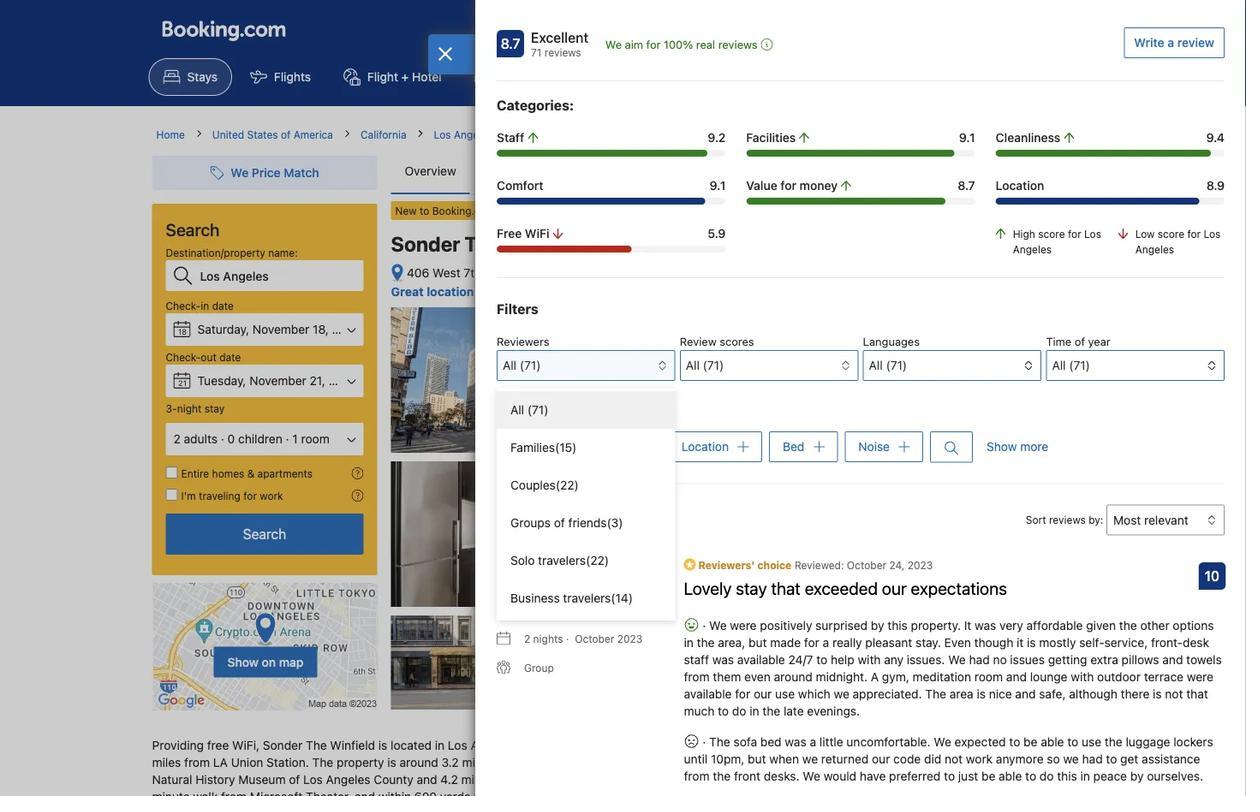 Task type: vqa. For each thing, say whether or not it's contained in the screenshot.
2
yes



Task type: describe. For each thing, give the bounding box(es) containing it.
overview link
[[391, 149, 470, 194]]

for inside "search" 'section'
[[244, 490, 257, 502]]

noise
[[859, 440, 890, 454]]

adults
[[184, 432, 218, 446]]

in up staff
[[684, 636, 694, 650]]

we inside we were positively surprised by this property. it was very affordable given the other options in the area, but made for a really pleasant stay. even though it is mostly self-service, front-desk staff was available 24/7 to help with any issues. we had no issues getting extra pillows and towels from them even around midnight. a gym, meditation room and lounge with outdoor terrace were available for our use which we appreciated. the area is nice and safe, although there is not that much to do in the late evenings.
[[834, 688, 850, 702]]

los inside low score for los angeles
[[1204, 228, 1222, 240]]

0 vertical spatial was
[[975, 619, 997, 633]]

all (71) button for languages
[[864, 351, 1042, 381]]

sonder for sonder the winfield
[[391, 232, 461, 256]]

1 vertical spatial walk
[[193, 791, 218, 797]]

los right (hotel),
[[755, 129, 772, 141]]

0 vertical spatial our
[[883, 578, 907, 598]]

0 horizontal spatial available
[[684, 688, 732, 702]]

to up peace
[[1107, 753, 1118, 767]]

facilities 9.1 meter
[[747, 150, 976, 157]]

and right nice
[[1016, 688, 1036, 702]]

–
[[865, 266, 872, 280]]

downtown la
[[520, 129, 587, 141]]

staff 9.2 meter
[[497, 150, 726, 157]]

nice
[[990, 688, 1013, 702]]

the up value
[[756, 164, 778, 178]]

2 horizontal spatial we
[[1064, 753, 1080, 767]]

is up county
[[388, 756, 397, 771]]

rated excellent element containing excellent
[[531, 27, 589, 48]]

just
[[959, 770, 979, 784]]

towels
[[1187, 653, 1223, 667]]

given
[[1087, 619, 1117, 633]]

scored 8.7 element for the right rated excellent "element"
[[1050, 327, 1078, 355]]

3.4
[[669, 756, 687, 771]]

homes
[[212, 468, 245, 480]]

+30
[[985, 654, 1014, 672]]

ourselves.
[[1148, 770, 1204, 784]]

a up city
[[522, 739, 529, 753]]

to left help
[[817, 653, 828, 667]]

1 vertical spatial location
[[682, 440, 729, 454]]

the up location. at the right of page
[[983, 380, 999, 393]]

and left 1.8
[[733, 739, 753, 753]]

to down although
[[1068, 736, 1079, 750]]

issues
[[1011, 653, 1045, 667]]

1 vertical spatial able
[[999, 770, 1023, 784]]

1 vertical spatial stay
[[736, 578, 767, 598]]

to down anymore
[[1026, 770, 1037, 784]]

2023 down (14)
[[618, 634, 643, 646]]

do inside we were positively surprised by this property. it was very affordable given the other options in the area, but made for a really pleasant stay. even though it is mostly self-service, front-desk staff was available 24/7 to help with any issues. we had no issues getting extra pillows and towels from them even around midnight. a gym, meditation room and lounge with outdoor terrace were available for our use which we appreciated. the area is nice and safe, although there is not that much to do in the late evenings.
[[733, 705, 747, 719]]

bed
[[783, 440, 805, 454]]

from inside we were positively surprised by this property. it was very affordable given the other options in the area, but made for a really pleasant stay. even though it is mostly self-service, front-desk staff was available 24/7 to help with any issues. we had no issues getting extra pillows and towels from them even around midnight. a gym, meditation room and lounge with outdoor terrace were available for our use which we appreciated. the area is nice and safe, although there is not that much to do in the late evenings.
[[684, 670, 710, 685]]

is left nice
[[977, 688, 986, 702]]

· up until
[[700, 736, 710, 750]]

it
[[965, 619, 972, 633]]

friends
[[569, 516, 607, 530]]

although
[[1070, 688, 1118, 702]]

money
[[800, 179, 838, 193]]

not inside we were positively surprised by this property. it was very affordable given the other options in the area, but made for a really pleasant stay. even though it is mostly self-service, front-desk staff was available 24/7 to help with any issues. we had no issues getting extra pillows and towels from them even around midnight. a gym, meditation room and lounge with outdoor terrace were available for our use which we appreciated. the area is nice and safe, although there is not that much to do in the late evenings.
[[1166, 688, 1184, 702]]

fine
[[781, 164, 801, 178]]

print
[[805, 164, 830, 178]]

angeles up the fine print
[[775, 129, 814, 141]]

use inside the sofa bed was a little uncomfortable. we expected to be able to use the luggage lockers until 10pm, but when we returned our code did not work anymore so we had to get assistance from the front desks. we would have preferred to just be able to do this in peace by ourselves.
[[1082, 736, 1102, 750]]

date for check-in date
[[212, 300, 234, 312]]

our inside we were positively surprised by this property. it was very affordable given the other options in the area, but made for a really pleasant stay. even though it is mostly self-service, front-desk staff was available 24/7 to help with any issues. we had no issues getting extra pillows and towels from them even around midnight. a gym, meditation room and lounge with outdoor terrace were available for our use which we appreciated. the area is nice and safe, although there is not that much to do in the late evenings.
[[754, 688, 772, 702]]

0 horizontal spatial property
[[337, 756, 384, 771]]

score for low
[[1158, 228, 1185, 240]]

we left would
[[803, 770, 821, 784]]

the right 'room.' in the right of the page
[[1035, 380, 1055, 393]]

we up did
[[934, 736, 952, 750]]

0 vertical spatial able
[[1041, 736, 1065, 750]]

a inside button
[[1168, 36, 1175, 50]]

staples
[[647, 739, 689, 753]]

the fine print
[[756, 164, 830, 178]]

reviews for sort
[[1050, 514, 1086, 526]]

pleasant
[[866, 636, 913, 650]]

miles right the 3.2 at bottom left
[[462, 756, 491, 771]]

our inside the sofa bed was a little uncomfortable. we expected to be able to use the luggage lockers until 10pm, but when we returned our code did not work anymore so we had to get assistance from the front desks. we would have preferred to just be able to do this in peace by ourselves.
[[872, 753, 891, 767]]

coliseum.
[[595, 774, 650, 788]]

10
[[1205, 568, 1220, 585]]

2 vertical spatial la
[[523, 774, 537, 788]]

review
[[1178, 36, 1215, 50]]

the left location. at the right of page
[[961, 393, 978, 406]]

0 vertical spatial &
[[508, 164, 516, 178]]

value for money 8.7 meter
[[747, 198, 976, 205]]

all (71) button for reviewers
[[497, 351, 676, 381]]

angeles inside low score for los angeles
[[1136, 243, 1175, 255]]

+
[[402, 70, 409, 84]]

406 west 7th street, downtown la, los angeles, 90014, united states of america – great location - show map
[[391, 266, 872, 299]]

0 vertical spatial downtown
[[520, 129, 571, 141]]

the up staff
[[697, 636, 715, 650]]

all (71) for languages
[[870, 359, 908, 373]]

work inside "search" 'section'
[[260, 490, 283, 502]]

the up 7th
[[465, 232, 501, 256]]

2 horizontal spatial united
[[953, 480, 985, 492]]

getting
[[1049, 653, 1088, 667]]

1 horizontal spatial were
[[1188, 670, 1214, 685]]

we up 'area,'
[[710, 619, 727, 633]]

review
[[680, 336, 717, 348]]

3.2
[[442, 756, 459, 771]]

angeles, inside 406 west 7th street, downtown la, los angeles, 90014, united states of america – great location - show map
[[631, 266, 679, 280]]

value
[[747, 179, 778, 193]]

winfield inside providing free wifi, sonder the winfield is located in los angeles, a 17-minute walk from staples center and 1.8 miles from la union station. the property is around 3.2 miles from california science center, 3.4 miles from natural history museum of los angeles county and 4.2 miles from la memorial coliseum. the property is a 17- minute walk from microsoft theater, and within 600 yards of the city cent
[[330, 739, 375, 753]]

reviews inside excellent 71 reviews
[[545, 46, 582, 58]]

reviews for guest
[[540, 507, 591, 523]]

united states of america link
[[212, 127, 333, 142]]

search section
[[145, 142, 384, 712]]

united inside united states of america link
[[212, 129, 244, 141]]

them
[[713, 670, 741, 685]]

low score for los angeles
[[1136, 228, 1222, 255]]

a left topic
[[533, 403, 539, 416]]

in inside "search" 'section'
[[201, 300, 209, 312]]

for inside button
[[647, 38, 661, 51]]

taxis
[[872, 70, 898, 84]]

select
[[497, 403, 530, 416]]

all for reviewers
[[503, 359, 517, 373]]

for down fine
[[781, 179, 797, 193]]

los angeles link
[[434, 127, 493, 142]]

is down 10pm,
[[728, 774, 737, 788]]

the left late
[[763, 705, 781, 719]]

· left 0
[[221, 432, 224, 446]]

8.9
[[1207, 179, 1225, 193]]

filter reviews region
[[497, 299, 1225, 621]]

car rentals link
[[460, 58, 573, 96]]

group
[[524, 663, 554, 675]]

1 horizontal spatial 8.7
[[958, 179, 976, 193]]

1 vertical spatial was
[[713, 653, 734, 667]]

there
[[1121, 688, 1150, 702]]

9.4
[[1207, 131, 1225, 145]]

room inside button
[[301, 432, 330, 446]]

search button
[[166, 514, 364, 555]]

of inside 406 west 7th street, downtown la, los angeles, 90014, united states of america – great location - show map
[[802, 266, 813, 280]]

cleanliness
[[909, 380, 966, 393]]

would
[[824, 770, 857, 784]]

miles up natural on the bottom
[[152, 756, 181, 771]]

entire homes & apartments
[[181, 468, 313, 480]]

1 horizontal spatial walk
[[590, 739, 615, 753]]

· left 1
[[286, 432, 289, 446]]

(71) for review scores
[[703, 359, 724, 373]]

· right nights
[[566, 634, 569, 646]]

0 vertical spatial location
[[996, 179, 1045, 193]]

safe,
[[1040, 688, 1066, 702]]

we down even
[[949, 653, 966, 667]]

is left located
[[379, 739, 388, 753]]

close image
[[438, 47, 453, 61]]

area
[[950, 688, 974, 702]]

the inside we were positively surprised by this property. it was very affordable given the other options in the area, but made for a really pleasant stay. even though it is mostly self-service, front-desk staff was available 24/7 to help with any issues. we had no issues getting extra pillows and towels from them even around midnight. a gym, meditation room and lounge with outdoor terrace were available for our use which we appreciated. the area is nice and safe, although there is not that much to do in the late evenings.
[[926, 688, 947, 702]]

reviews:
[[622, 403, 665, 416]]

and up 600
[[417, 774, 438, 788]]

service,
[[1105, 636, 1149, 650]]

had inside the sofa bed was a little uncomfortable. we expected to be able to use the luggage lockers until 10pm, but when we returned our code did not work anymore so we had to get assistance from the front desks. we would have preferred to just be able to do this in peace by ourselves.
[[1083, 753, 1103, 767]]

do inside the sofa bed was a little uncomfortable. we expected to be able to use the luggage lockers until 10pm, but when we returned our code did not work anymore so we had to get assistance from the front desks. we would have preferred to just be able to do this in peace by ourselves.
[[1040, 770, 1054, 784]]

pillows
[[1122, 653, 1160, 667]]

the inside the sofa bed was a little uncomfortable. we expected to be able to use the luggage lockers until 10pm, but when we returned our code did not work anymore so we had to get assistance from the front desks. we would have preferred to just be able to do this in peace by ourselves.
[[710, 736, 731, 750]]

providing
[[152, 739, 204, 753]]

but inside we were positively surprised by this property. it was very affordable given the other options in the area, but made for a really pleasant stay. even though it is mostly self-service, front-desk staff was available 24/7 to help with any issues. we had no issues getting extra pillows and towels from them even around midnight. a gym, meditation room and lounge with outdoor terrace were available for our use which we appreciated. the area is nice and safe, although there is not that much to do in the late evenings.
[[749, 636, 767, 650]]

winfield for sonder the winfield (hotel), los angeles (usa) deals
[[673, 129, 713, 141]]

is down terrace
[[1154, 688, 1163, 702]]

to right topic
[[571, 403, 581, 416]]

click to open map view image
[[391, 264, 404, 283]]

name:
[[268, 247, 298, 259]]

0 vertical spatial be
[[1024, 736, 1038, 750]]

1 horizontal spatial with
[[1071, 670, 1095, 685]]

los up overview
[[434, 129, 451, 141]]

los up theater, in the bottom of the page
[[303, 774, 323, 788]]

year
[[1089, 336, 1111, 348]]

is right it
[[1028, 636, 1037, 650]]

miles down center
[[690, 756, 719, 771]]

2 vertical spatial states
[[988, 480, 1019, 492]]

the up get
[[1105, 736, 1123, 750]]

david
[[531, 558, 565, 572]]

aim
[[625, 38, 644, 51]]

of left 'year'
[[1075, 336, 1086, 348]]

the up amenities
[[886, 380, 906, 393]]

the up 'house'
[[652, 129, 670, 141]]

miles up yards
[[462, 774, 490, 788]]

los angeles
[[434, 129, 493, 141]]

0 horizontal spatial minute
[[152, 791, 190, 797]]

more
[[1021, 440, 1049, 454]]

solo travelers (22)
[[511, 554, 609, 568]]

couples
[[511, 479, 556, 493]]

and down issues on the bottom of page
[[1007, 670, 1027, 685]]

we aim for 100% real reviews
[[606, 38, 758, 51]]

2023 for reviewed: october 24, 2023
[[908, 559, 934, 571]]

had inside we were positively surprised by this property. it was very affordable given the other options in the area, but made for a really pleasant stay. even though it is mostly self-service, front-desk staff was available 24/7 to help with any issues. we had no issues getting extra pillows and towels from them even around midnight. a gym, meditation room and lounge with outdoor terrace were available for our use which we appreciated. the area is nice and safe, although there is not that much to do in the late evenings.
[[970, 653, 990, 667]]

a down 10pm,
[[740, 774, 747, 788]]

apartments
[[258, 468, 313, 480]]

late
[[784, 705, 804, 719]]

0 horizontal spatial search
[[166, 219, 220, 240]]

angeles inside high score for los angeles
[[1014, 243, 1052, 255]]

comfort 9.1 meter
[[497, 198, 726, 205]]

much
[[684, 705, 715, 719]]

sonder the winfield
[[391, 232, 585, 256]]

0 vertical spatial with
[[858, 653, 881, 667]]

other
[[1141, 619, 1170, 633]]

0 horizontal spatial america
[[294, 129, 333, 141]]

0 vertical spatial october
[[847, 559, 887, 571]]

the up service,
[[1120, 619, 1138, 633]]

sofa
[[734, 736, 758, 750]]

area,
[[718, 636, 746, 650]]

all (71) button for review scores
[[680, 351, 859, 381]]

so
[[1048, 753, 1061, 767]]

help
[[831, 653, 855, 667]]

angeles left staff
[[454, 129, 493, 141]]

entire
[[181, 468, 209, 480]]

all (71) for review scores
[[686, 359, 724, 373]]

0 horizontal spatial be
[[982, 770, 996, 784]]

all (71) up clean
[[511, 403, 549, 417]]

1 vertical spatial 71
[[993, 344, 1004, 356]]

to right much
[[718, 705, 729, 719]]

children
[[238, 432, 283, 446]]

of right yards
[[474, 791, 485, 797]]

reviews inside button
[[719, 38, 758, 51]]

until
[[684, 753, 708, 767]]

of down flights 'link' at left top
[[281, 129, 291, 141]]

search
[[584, 403, 619, 416]]

downtown inside 406 west 7th street, downtown la, los angeles, 90014, united states of america – great location - show map
[[525, 266, 584, 280]]

los up the 3.2 at bottom left
[[448, 739, 468, 753]]

2 vertical spatial america
[[1035, 480, 1074, 492]]

1 horizontal spatial property
[[677, 774, 725, 788]]

located
[[391, 739, 432, 753]]

0 horizontal spatial 17-
[[532, 739, 549, 753]]

and left within
[[355, 791, 375, 797]]

around inside we were positively surprised by this property. it was very affordable given the other options in the area, but made for a really pleasant stay. even though it is mostly self-service, front-desk staff was available 24/7 to help with any issues. we had no issues getting extra pillows and towels from them even around midnight. a gym, meditation room and lounge with outdoor terrace were available for our use which we appreciated. the area is nice and safe, although there is not that much to do in the late evenings.
[[774, 670, 813, 685]]

of up 'sort'
[[1022, 480, 1032, 492]]

in inside providing free wifi, sonder the winfield is located in los angeles, a 17-minute walk from staples center and 1.8 miles from la union station. the property is around 3.2 miles from california science center, 3.4 miles from natural history museum of los angeles county and 4.2 miles from la memorial coliseum. the property is a 17- minute walk from microsoft theater, and within 600 yards of the city cent
[[435, 739, 445, 753]]

71 inside excellent 71 reviews
[[531, 46, 542, 58]]

scores
[[720, 336, 755, 348]]

november for saturday,
[[253, 323, 310, 337]]

1 horizontal spatial (22)
[[586, 554, 609, 568]]

stay inside "search" 'section'
[[205, 403, 225, 415]]

we inside button
[[606, 38, 622, 51]]

· up staff
[[700, 619, 710, 633]]

for up 24/7
[[805, 636, 820, 650]]

review categories element
[[497, 95, 574, 116]]

but inside the sofa bed was a little uncomfortable. we expected to be able to use the luggage lockers until 10pm, but when we returned our code did not work anymore so we had to get assistance from the front desks. we would have preferred to just be able to do this in peace by ourselves.
[[748, 753, 767, 767]]

location
[[427, 285, 474, 299]]

0 horizontal spatial we
[[803, 753, 818, 767]]

3-night stay
[[166, 403, 225, 415]]

for inside high score for los angeles
[[1069, 228, 1082, 240]]

1 vertical spatial 17-
[[750, 774, 768, 788]]

states inside 406 west 7th street, downtown la, los angeles, 90014, united states of america – great location - show map
[[764, 266, 799, 280]]

code
[[894, 753, 921, 767]]

2 horizontal spatial la
[[574, 129, 587, 141]]



Task type: locate. For each thing, give the bounding box(es) containing it.
0 horizontal spatial (22)
[[556, 479, 579, 493]]

1 vertical spatial room
[[975, 670, 1004, 685]]

november for tuesday,
[[250, 374, 307, 388]]

1 horizontal spatial room
[[975, 670, 1004, 685]]

date up saturday,
[[212, 300, 234, 312]]

in up sofa
[[750, 705, 760, 719]]

(71) for reviewers
[[520, 359, 541, 373]]

1 vertical spatial with
[[1071, 670, 1095, 685]]

0 vertical spatial do
[[733, 705, 747, 719]]

9.1
[[960, 131, 976, 145], [710, 179, 726, 193]]

1 horizontal spatial rated excellent element
[[879, 325, 1043, 345]]

1 all (71) button from the left
[[497, 351, 676, 381]]

0 horizontal spatial california
[[361, 129, 407, 141]]

1 vertical spatial were
[[1188, 670, 1214, 685]]

lounge
[[1031, 670, 1068, 685]]

0 vertical spatial america
[[294, 129, 333, 141]]

a left the really at the bottom right
[[823, 636, 830, 650]]

travelers up 2 nights · october 2023
[[563, 592, 611, 606]]

1 horizontal spatial show
[[987, 440, 1018, 454]]

of down station.
[[289, 774, 300, 788]]

low
[[1136, 228, 1155, 240]]

november left 21, at the left of the page
[[250, 374, 307, 388]]

rated excellent element
[[531, 27, 589, 48], [879, 325, 1043, 345]]

1 horizontal spatial was
[[785, 736, 807, 750]]

filters
[[497, 301, 539, 318]]

0 vertical spatial room
[[301, 432, 330, 446]]

we right so
[[1064, 753, 1080, 767]]

all for languages
[[870, 359, 883, 373]]

was right it
[[975, 619, 997, 633]]

not down terrace
[[1166, 688, 1184, 702]]

the down meditation
[[926, 688, 947, 702]]

all down 'reviewers'
[[503, 359, 517, 373]]

info
[[484, 164, 505, 178]]

cruises link
[[577, 58, 671, 96]]

travelers for (22)
[[538, 554, 586, 568]]

for down even
[[736, 688, 751, 702]]

stay
[[205, 403, 225, 415], [736, 578, 767, 598]]

wifi
[[525, 227, 550, 241]]

lockers
[[1174, 736, 1214, 750]]

0 vertical spatial but
[[749, 636, 767, 650]]

0 horizontal spatial states
[[247, 129, 278, 141]]

angeles down high
[[1014, 243, 1052, 255]]

the up theater, in the bottom of the page
[[312, 756, 334, 771]]

(71) up families
[[528, 403, 549, 417]]

check- for out
[[166, 351, 201, 363]]

by up pleasant
[[871, 619, 885, 633]]

show inside button
[[987, 440, 1018, 454]]

of inside the cleanliness of the room. the amenities and the location.
[[969, 380, 980, 393]]

0 horizontal spatial la
[[213, 756, 228, 771]]

0 vertical spatial check-
[[166, 300, 201, 312]]

2 horizontal spatial sonder
[[614, 129, 649, 141]]

los inside high score for los angeles
[[1085, 228, 1102, 240]]

and down front-
[[1163, 653, 1184, 667]]

map inside 406 west 7th street, downtown la, los angeles, 90014, united states of america – great location - show map
[[520, 285, 546, 299]]

1 vertical spatial angeles,
[[471, 739, 519, 753]]

do down so
[[1040, 770, 1054, 784]]

show for show more
[[987, 440, 1018, 454]]

scored 8.7 element for rated excellent "element" containing excellent
[[497, 30, 524, 57]]

1 vertical spatial by
[[1131, 770, 1144, 784]]

property down until
[[677, 774, 725, 788]]

(71) for time of year
[[1070, 359, 1091, 373]]

1 vertical spatial date
[[220, 351, 241, 363]]

2023 for tuesday, november 21, 2023
[[329, 374, 358, 388]]

with up a
[[858, 653, 881, 667]]

0 vertical spatial had
[[970, 653, 990, 667]]

by inside the sofa bed was a little uncomfortable. we expected to be able to use the luggage lockers until 10pm, but when we returned our code did not work anymore so we had to get assistance from the front desks. we would have preferred to just be able to do this in peace by ourselves.
[[1131, 770, 1144, 784]]

1 check- from the top
[[166, 300, 201, 312]]

the cleanliness of the room. the amenities and the location.
[[886, 380, 1055, 406]]

(usa)
[[817, 129, 846, 141]]

cleanliness 9.4 meter
[[996, 150, 1225, 157]]

tuesday,
[[198, 374, 246, 388]]

reviewers' choice
[[696, 559, 792, 571]]

even
[[945, 636, 972, 650]]

9.1 for comfort
[[710, 179, 726, 193]]

4.2
[[441, 774, 458, 788]]

had
[[970, 653, 990, 667], [1083, 753, 1103, 767]]

reviews left by: at the right bottom of page
[[1050, 514, 1086, 526]]

room down no
[[975, 670, 1004, 685]]

0 horizontal spatial united states of america
[[212, 129, 333, 141]]

to up anymore
[[1010, 736, 1021, 750]]

and inside the cleanliness of the room. the amenities and the location.
[[939, 393, 958, 406]]

score for high
[[1039, 228, 1066, 240]]

4 all (71) button from the left
[[1047, 351, 1225, 381]]

all (71) link
[[497, 392, 676, 429]]

united right 90014,
[[724, 266, 760, 280]]

the up station.
[[306, 739, 327, 753]]

all (71) for time of year
[[1053, 359, 1091, 373]]

search
[[166, 219, 220, 240], [243, 527, 286, 543]]

2 vertical spatial our
[[872, 753, 891, 767]]

1 vertical spatial downtown
[[525, 266, 584, 280]]

2 for 2 adults · 0 children · 1 room
[[174, 432, 181, 446]]

1 score from the left
[[1039, 228, 1066, 240]]

terrace
[[1145, 670, 1184, 685]]

this up pleasant
[[888, 619, 908, 633]]

all for time of year
[[1053, 359, 1067, 373]]

(71) for languages
[[887, 359, 908, 373]]

for down "entire homes & apartments"
[[244, 490, 257, 502]]

scored 9.2 element
[[1050, 520, 1078, 548]]

0 horizontal spatial angeles,
[[471, 739, 519, 753]]

room right 1
[[301, 432, 330, 446]]

we right when
[[803, 753, 818, 767]]

date right out
[[220, 351, 241, 363]]

reviews
[[719, 38, 758, 51], [545, 46, 582, 58], [1007, 344, 1043, 356], [540, 507, 591, 523], [1050, 514, 1086, 526]]

1 vertical spatial map
[[279, 656, 304, 670]]

1 vertical spatial available
[[684, 688, 732, 702]]

sonder for sonder the winfield (hotel), los angeles (usa) deals
[[614, 129, 649, 141]]

1 vertical spatial 9.1
[[710, 179, 726, 193]]

1 horizontal spatial la
[[523, 774, 537, 788]]

staff
[[497, 131, 525, 145]]

to left just on the bottom right of page
[[944, 770, 956, 784]]

2 for 2 nights · october 2023
[[524, 634, 531, 646]]

stays link
[[149, 58, 232, 96]]

17-
[[532, 739, 549, 753], [750, 774, 768, 788]]

write a review button
[[1125, 27, 1225, 58]]

scored 8.7 element up car at left
[[497, 30, 524, 57]]

all for review scores
[[686, 359, 700, 373]]

use inside we were positively surprised by this property. it was very affordable given the other options in the area, but made for a really pleasant stay. even though it is mostly self-service, front-desk staff was available 24/7 to help with any issues. we had no issues getting extra pillows and towels from them even around midnight. a gym, meditation room and lounge with outdoor terrace were available for our use which we appreciated. the area is nice and safe, although there is not that much to do in the late evenings.
[[776, 688, 795, 702]]

0 horizontal spatial had
[[970, 653, 990, 667]]

saturday, november 18, 2023
[[198, 323, 361, 337]]

hotel
[[412, 70, 442, 84]]

booking.com image
[[162, 21, 286, 41]]

0 vertical spatial by
[[871, 619, 885, 633]]

winfield up house rules
[[673, 129, 713, 141]]

0 vertical spatial states
[[247, 129, 278, 141]]

car
[[498, 70, 518, 84]]

2 horizontal spatial america
[[1035, 480, 1074, 492]]

california down flight
[[361, 129, 407, 141]]

(71) down review scores
[[703, 359, 724, 373]]

1 vertical spatial that
[[1187, 688, 1209, 702]]

center,
[[626, 756, 666, 771]]

rentals
[[521, 70, 559, 84]]

& inside "search" 'section'
[[247, 468, 255, 480]]

9.1 for facilities
[[960, 131, 976, 145]]

2023 for saturday, november 18, 2023
[[332, 323, 361, 337]]

score
[[1039, 228, 1066, 240], [1158, 228, 1185, 240]]

(14)
[[611, 592, 633, 606]]

great location - show map button
[[391, 285, 546, 299]]

time of year
[[1047, 336, 1111, 348]]

write a review
[[1135, 36, 1215, 50]]

around down 24/7
[[774, 670, 813, 685]]

this inside we were positively surprised by this property. it was very affordable given the other options in the area, but made for a really pleasant stay. even though it is mostly self-service, front-desk staff was available 24/7 to help with any issues. we had no issues getting extra pillows and towels from them even around midnight. a gym, meditation room and lounge with outdoor terrace were available for our use which we appreciated. the area is nice and safe, although there is not that much to do in the late evenings.
[[888, 619, 908, 633]]

america inside 406 west 7th street, downtown la, los angeles, 90014, united states of america – great location - show map
[[817, 266, 862, 280]]

car rentals
[[498, 70, 559, 84]]

angeles up theater, in the bottom of the page
[[326, 774, 371, 788]]

not
[[1166, 688, 1184, 702], [945, 753, 963, 767]]

sort
[[1026, 514, 1047, 526]]

attractions link
[[675, 58, 789, 96]]

1 horizontal spatial america
[[817, 266, 862, 280]]

1 horizontal spatial not
[[1166, 688, 1184, 702]]

8.7 for rated excellent "element" containing excellent
[[501, 36, 521, 52]]

a inside the sofa bed was a little uncomfortable. we expected to be able to use the luggage lockers until 10pm, but when we returned our code did not work anymore so we had to get assistance from the front desks. we would have preferred to just be able to do this in peace by ourselves.
[[810, 736, 817, 750]]

available up much
[[684, 688, 732, 702]]

states right 90014,
[[764, 266, 799, 280]]

self-
[[1080, 636, 1105, 650]]

scored 10 element
[[1199, 563, 1227, 590]]

0 vertical spatial search
[[166, 219, 220, 240]]

9.1 down 'rules'
[[710, 179, 726, 193]]

work down apartments
[[260, 490, 283, 502]]

reviews for 71
[[1007, 344, 1043, 356]]

that down towels
[[1187, 688, 1209, 702]]

winfield up street,
[[506, 232, 585, 256]]

map inside "search" 'section'
[[279, 656, 304, 670]]

map right on
[[279, 656, 304, 670]]

in inside the sofa bed was a little uncomfortable. we expected to be able to use the luggage lockers until 10pm, but when we returned our code did not work anymore so we had to get assistance from the front desks. we would have preferred to just be able to do this in peace by ourselves.
[[1081, 770, 1091, 784]]

by down get
[[1131, 770, 1144, 784]]

california
[[361, 129, 407, 141], [523, 756, 576, 771]]

(22)
[[556, 479, 579, 493], [586, 554, 609, 568]]

made
[[771, 636, 801, 650]]

rated excellent element up cleanliness
[[879, 325, 1043, 345]]

0 horizontal spatial this
[[888, 619, 908, 633]]

check- for in
[[166, 300, 201, 312]]

downtown down categories: at left
[[520, 129, 571, 141]]

by inside we were positively surprised by this property. it was very affordable given the other options in the area, but made for a really pleasant stay. even though it is mostly self-service, front-desk staff was available 24/7 to help with any issues. we had no issues getting extra pillows and towels from them even around midnight. a gym, meditation room and lounge with outdoor terrace were available for our use which we appreciated. the area is nice and safe, although there is not that much to do in the late evenings.
[[871, 619, 885, 633]]

0 horizontal spatial 71
[[531, 46, 542, 58]]

0 horizontal spatial by
[[871, 619, 885, 633]]

around down located
[[400, 756, 439, 771]]

search inside button
[[243, 527, 286, 543]]

october left the '24,' on the bottom right
[[847, 559, 887, 571]]

2 horizontal spatial 8.7
[[1054, 333, 1074, 349]]

2
[[174, 432, 181, 446], [524, 634, 531, 646]]

0 vertical spatial la
[[574, 129, 587, 141]]

1 horizontal spatial minute
[[549, 739, 587, 753]]

check-
[[166, 300, 201, 312], [166, 351, 201, 363]]

0 horizontal spatial able
[[999, 770, 1023, 784]]

minute down natural on the bottom
[[152, 791, 190, 797]]

1 vertical spatial california
[[523, 756, 576, 771]]

8.7 for the right rated excellent "element"
[[1054, 333, 1074, 349]]

california inside providing free wifi, sonder the winfield is located in los angeles, a 17-minute walk from staples center and 1.8 miles from la union station. the property is around 3.2 miles from california science center, 3.4 miles from natural history museum of los angeles county and 4.2 miles from la memorial coliseum. the property is a 17- minute walk from microsoft theater, and within 600 yards of the city cent
[[523, 756, 576, 771]]

2 horizontal spatial states
[[988, 480, 1019, 492]]

1 vertical spatial our
[[754, 688, 772, 702]]

location 8.9 meter
[[996, 198, 1225, 205]]

2023 right the '24,' on the bottom right
[[908, 559, 934, 571]]

around inside providing free wifi, sonder the winfield is located in los angeles, a 17-minute walk from staples center and 1.8 miles from la union station. the property is around 3.2 miles from california science center, 3.4 miles from natural history museum of los angeles county and 4.2 miles from la memorial coliseum. the property is a 17- minute walk from microsoft theater, and within 600 yards of the city cent
[[400, 756, 439, 771]]

families (15)
[[511, 441, 577, 455]]

2 check- from the top
[[166, 351, 201, 363]]

1 vertical spatial search
[[243, 527, 286, 543]]

all (71) button for time of year
[[1047, 351, 1225, 381]]

memorial
[[541, 774, 592, 788]]

high score for los angeles
[[1014, 228, 1102, 255]]

0 horizontal spatial location
[[682, 440, 729, 454]]

0 vertical spatial united states of america
[[212, 129, 333, 141]]

work inside the sofa bed was a little uncomfortable. we expected to be able to use the luggage lockers until 10pm, but when we returned our code did not work anymore so we had to get assistance from the front desks. we would have preferred to just be able to do this in peace by ourselves.
[[967, 753, 993, 767]]

9.1 left cleanliness
[[960, 131, 976, 145]]

on
[[262, 656, 276, 670]]

check-in date
[[166, 300, 234, 312]]

reviews down couples (22)
[[540, 507, 591, 523]]

show for show on map
[[228, 656, 259, 670]]

1 vertical spatial states
[[764, 266, 799, 280]]

1 vertical spatial rated excellent element
[[879, 325, 1043, 345]]

0 horizontal spatial room
[[301, 432, 330, 446]]

0 horizontal spatial that
[[772, 578, 801, 598]]

free wifi 5.9 meter
[[497, 246, 726, 253]]

of right cleanliness
[[969, 380, 980, 393]]

2 vertical spatial sonder
[[263, 739, 303, 753]]

1 horizontal spatial that
[[1187, 688, 1209, 702]]

a inside we were positively surprised by this property. it was very affordable given the other options in the area, but made for a really pleasant stay. even though it is mostly self-service, front-desk staff was available 24/7 to help with any issues. we had no issues getting extra pillows and towels from them even around midnight. a gym, meditation room and lounge with outdoor terrace were available for our use which we appreciated. the area is nice and safe, although there is not that much to do in the late evenings.
[[823, 636, 830, 650]]

1 horizontal spatial angeles,
[[631, 266, 679, 280]]

city
[[509, 791, 529, 797]]

1 horizontal spatial use
[[1082, 736, 1102, 750]]

travelers down groups of friends (3)
[[538, 554, 586, 568]]

lovely stay that exceeded our expectations
[[684, 578, 1008, 598]]

of left the friends
[[554, 516, 565, 530]]

states down show more button
[[988, 480, 1019, 492]]

is
[[1028, 636, 1037, 650], [977, 688, 986, 702], [1154, 688, 1163, 702], [379, 739, 388, 753], [388, 756, 397, 771], [728, 774, 737, 788]]

18,
[[313, 323, 329, 337]]

1 vertical spatial october
[[575, 634, 615, 646]]

a
[[1168, 36, 1175, 50], [533, 403, 539, 416], [823, 636, 830, 650], [810, 736, 817, 750], [522, 739, 529, 753], [740, 774, 747, 788]]

la up city
[[523, 774, 537, 788]]

angeles, inside providing free wifi, sonder the winfield is located in los angeles, a 17-minute walk from staples center and 1.8 miles from la union station. the property is around 3.2 miles from california science center, 3.4 miles from natural history museum of los angeles county and 4.2 miles from la memorial coliseum. the property is a 17- minute walk from microsoft theater, and within 600 yards of the city cent
[[471, 739, 519, 753]]

scored 8.7 element
[[497, 30, 524, 57], [1050, 327, 1078, 355]]

search down i'm traveling for work
[[243, 527, 286, 543]]

that inside we were positively surprised by this property. it was very affordable given the other options in the area, but made for a really pleasant stay. even though it is mostly self-service, front-desk staff was available 24/7 to help with any issues. we had no issues getting extra pillows and towels from them even around midnight. a gym, meditation room and lounge with outdoor terrace were available for our use which we appreciated. the area is nice and safe, although there is not that much to do in the late evenings.
[[1187, 688, 1209, 702]]

0 horizontal spatial were
[[731, 619, 757, 633]]

0 horizontal spatial october
[[575, 634, 615, 646]]

all (71) down "time of year"
[[1053, 359, 1091, 373]]

which
[[799, 688, 831, 702]]

that down "choice"
[[772, 578, 801, 598]]

all (71) button down scores
[[680, 351, 859, 381]]

not right did
[[945, 753, 963, 767]]

all (71) down review at the right top of page
[[686, 359, 724, 373]]

2 all (71) button from the left
[[680, 351, 859, 381]]

by
[[871, 619, 885, 633], [1131, 770, 1144, 784]]

work down expected
[[967, 753, 993, 767]]

0 vertical spatial work
[[260, 490, 283, 502]]

all (71) for reviewers
[[503, 359, 541, 373]]

show inside "search" 'section'
[[228, 656, 259, 670]]

the down 10pm,
[[713, 770, 731, 784]]

for inside low score for los angeles
[[1188, 228, 1202, 240]]

room
[[301, 432, 330, 446], [975, 670, 1004, 685]]

winfield for sonder the winfield
[[506, 232, 585, 256]]

1 vertical spatial 8.7
[[958, 179, 976, 193]]

1 horizontal spatial available
[[738, 653, 786, 667]]

downtown left la, on the left top of page
[[525, 266, 584, 280]]

center
[[692, 739, 729, 753]]

0 vertical spatial that
[[772, 578, 801, 598]]

of
[[281, 129, 291, 141], [802, 266, 813, 280], [1075, 336, 1086, 348], [969, 380, 980, 393], [1022, 480, 1032, 492], [554, 516, 565, 530], [289, 774, 300, 788], [474, 791, 485, 797]]

71 up rentals
[[531, 46, 542, 58]]

0 horizontal spatial 2
[[174, 432, 181, 446]]

not inside the sofa bed was a little uncomfortable. we expected to be able to use the luggage lockers until 10pm, but when we returned our code did not work anymore so we had to get assistance from the front desks. we would have preferred to just be able to do this in peace by ourselves.
[[945, 753, 963, 767]]

1 horizontal spatial united states of america
[[953, 480, 1074, 492]]

0 vertical spatial were
[[731, 619, 757, 633]]

0 horizontal spatial score
[[1039, 228, 1066, 240]]

october
[[847, 559, 887, 571], [575, 634, 615, 646]]

90014,
[[682, 266, 721, 280]]

airport
[[831, 70, 869, 84]]

1 vertical spatial minute
[[152, 791, 190, 797]]

17- down 1.8
[[750, 774, 768, 788]]

3 all (71) button from the left
[[864, 351, 1042, 381]]

the inside providing free wifi, sonder the winfield is located in los angeles, a 17-minute walk from staples center and 1.8 miles from la union station. the property is around 3.2 miles from california science center, 3.4 miles from natural history museum of los angeles county and 4.2 miles from la memorial coliseum. the property is a 17- minute walk from microsoft theater, and within 600 yards of the city cent
[[488, 791, 506, 797]]

desks.
[[764, 770, 800, 784]]

was inside the sofa bed was a little uncomfortable. we expected to be able to use the luggage lockers until 10pm, but when we returned our code did not work anymore so we had to get assistance from the front desks. we would have preferred to just be able to do this in peace by ourselves.
[[785, 736, 807, 750]]

1 vertical spatial scored 8.7 element
[[1050, 327, 1078, 355]]

midnight.
[[816, 670, 868, 685]]

1 horizontal spatial 9.1
[[960, 131, 976, 145]]

date for check-out date
[[220, 351, 241, 363]]

0 horizontal spatial 9.1
[[710, 179, 726, 193]]

we were positively surprised by this property. it was very affordable given the other options in the area, but made for a really pleasant stay. even though it is mostly self-service, front-desk staff was available 24/7 to help with any issues. we had no issues getting extra pillows and towels from them even around midnight. a gym, meditation room and lounge with outdoor terrace were available for our use which we appreciated. the area is nice and safe, although there is not that much to do in the late evenings.
[[684, 619, 1223, 719]]

had up peace
[[1083, 753, 1103, 767]]

to right new in the left of the page
[[420, 205, 430, 217]]

1 horizontal spatial score
[[1158, 228, 1185, 240]]

2 vertical spatial united
[[953, 480, 985, 492]]

2 vertical spatial was
[[785, 736, 807, 750]]

use up peace
[[1082, 736, 1102, 750]]

anymore
[[997, 753, 1044, 767]]

1 vertical spatial united
[[724, 266, 760, 280]]

deals
[[849, 129, 876, 141]]

when
[[770, 753, 800, 767]]

1 horizontal spatial winfield
[[506, 232, 585, 256]]

reviewed: october 24, 2023
[[795, 559, 934, 571]]

all inside all (71) link
[[511, 403, 525, 417]]

of left –
[[802, 266, 813, 280]]

our down uncomfortable.
[[872, 753, 891, 767]]

2 score from the left
[[1158, 228, 1185, 240]]

0 horizontal spatial walk
[[193, 791, 218, 797]]

this inside the sofa bed was a little uncomfortable. we expected to be able to use the luggage lockers until 10pm, but when we returned our code did not work anymore so we had to get assistance from the front desks. we would have preferred to just be able to do this in peace by ourselves.
[[1058, 770, 1078, 784]]

406
[[407, 266, 430, 280]]

2023 right 21, at the left of the page
[[329, 374, 358, 388]]

0 vertical spatial (22)
[[556, 479, 579, 493]]

gym,
[[883, 670, 910, 685]]

1 horizontal spatial california
[[523, 756, 576, 771]]

airport taxis link
[[792, 58, 913, 96]]

los inside 406 west 7th street, downtown la, los angeles, 90014, united states of america – great location - show map
[[608, 266, 628, 280]]

america up 'sort reviews by:'
[[1035, 480, 1074, 492]]

exceeded
[[805, 578, 878, 598]]

i'm
[[181, 490, 196, 502]]

sonder inside providing free wifi, sonder the winfield is located in los angeles, a 17-minute walk from staples center and 1.8 miles from la union station. the property is around 3.2 miles from california science center, 3.4 miles from natural history museum of los angeles county and 4.2 miles from la memorial coliseum. the property is a 17- minute walk from microsoft theater, and within 600 yards of the city cent
[[263, 739, 303, 753]]

all (71) down languages
[[870, 359, 908, 373]]

1 vertical spatial winfield
[[506, 232, 585, 256]]

& up the comfort
[[508, 164, 516, 178]]

flights
[[274, 70, 311, 84]]

1 vertical spatial around
[[400, 756, 439, 771]]

2 horizontal spatial winfield
[[673, 129, 713, 141]]

la down free
[[213, 756, 228, 771]]

microsoft
[[250, 791, 303, 797]]

united inside 406 west 7th street, downtown la, los angeles, 90014, united states of america – great location - show map
[[724, 266, 760, 280]]

1 horizontal spatial 71
[[993, 344, 1004, 356]]

score inside high score for los angeles
[[1039, 228, 1066, 240]]

clean
[[511, 440, 542, 454]]

the sofa bed was a little uncomfortable. we expected to be able to use the luggage lockers until 10pm, but when we returned our code did not work anymore so we had to get assistance from the front desks. we would have preferred to just be able to do this in peace by ourselves.
[[684, 736, 1214, 784]]

stay right night
[[205, 403, 225, 415]]

1 vertical spatial united states of america
[[953, 480, 1074, 492]]

score inside low score for los angeles
[[1158, 228, 1185, 240]]

24/7
[[789, 653, 814, 667]]

were up 'area,'
[[731, 619, 757, 633]]

info & prices
[[484, 164, 554, 178]]

1 vertical spatial had
[[1083, 753, 1103, 767]]

rules
[[702, 164, 729, 178]]

0 horizontal spatial rated excellent element
[[531, 27, 589, 48]]

1 vertical spatial (22)
[[586, 554, 609, 568]]

room inside we were positively surprised by this property. it was very affordable given the other options in the area, but made for a really pleasant stay. even though it is mostly self-service, front-desk staff was available 24/7 to help with any issues. we had no issues getting extra pillows and towels from them even around midnight. a gym, meditation room and lounge with outdoor terrace were available for our use which we appreciated. the area is nice and safe, although there is not that much to do in the late evenings.
[[975, 670, 1004, 685]]

travelers for (14)
[[563, 592, 611, 606]]

from inside the sofa bed was a little uncomfortable. we expected to be able to use the luggage lockers until 10pm, but when we returned our code did not work anymore so we had to get assistance from the front desks. we would have preferred to just be able to do this in peace by ourselves.
[[684, 770, 710, 784]]

flights link
[[236, 58, 326, 96]]

2 inside button
[[174, 432, 181, 446]]

(71)
[[520, 359, 541, 373], [703, 359, 724, 373], [887, 359, 908, 373], [1070, 359, 1091, 373], [528, 403, 549, 417]]

0 vertical spatial united
[[212, 129, 244, 141]]

for down location 8.9 "meter"
[[1069, 228, 1082, 240]]

1 vertical spatial property
[[677, 774, 725, 788]]

los down 8.9
[[1204, 228, 1222, 240]]

october right nights
[[575, 634, 615, 646]]

-
[[477, 285, 483, 299]]

the down the 3.4
[[653, 774, 674, 788]]

0 vertical spatial travelers
[[538, 554, 586, 568]]

1 horizontal spatial sonder
[[391, 232, 461, 256]]

we left aim
[[606, 38, 622, 51]]

natural
[[152, 774, 192, 788]]

angeles inside providing free wifi, sonder the winfield is located in los angeles, a 17-minute walk from staples center and 1.8 miles from la union station. the property is around 3.2 miles from california science center, 3.4 miles from natural history museum of los angeles county and 4.2 miles from la memorial coliseum. the property is a 17- minute walk from microsoft theater, and within 600 yards of the city cent
[[326, 774, 371, 788]]

1 horizontal spatial states
[[764, 266, 799, 280]]



